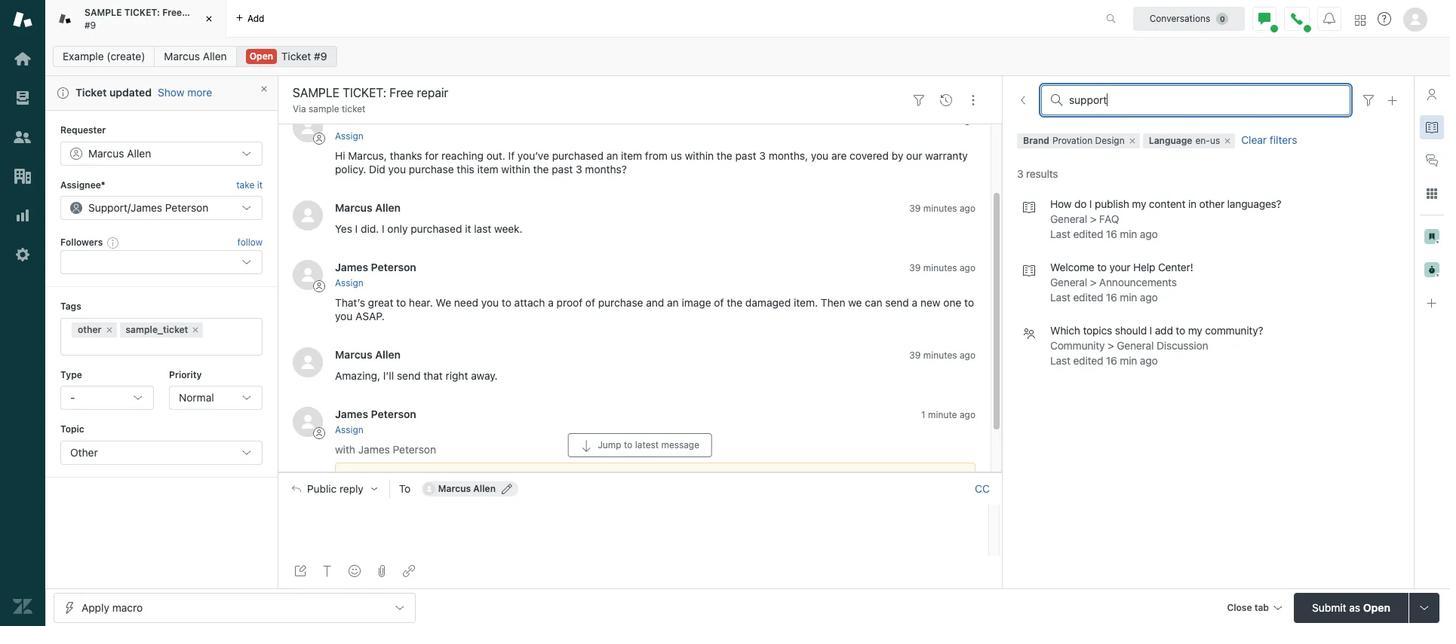 Task type: vqa. For each thing, say whether or not it's contained in the screenshot.
the "add" inside the ‭Which topics should I add to my community?‬ Community > General Discussion Last edited 16 min ago
yes



Task type: describe. For each thing, give the bounding box(es) containing it.
add inside ‭which topics should i add to my community?‬ community > general discussion last edited 16 min ago
[[1155, 325, 1173, 337]]

1 minute ago text field
[[921, 410, 976, 421]]

topics
[[1083, 325, 1112, 337]]

close image
[[201, 11, 217, 26]]

topic
[[60, 424, 84, 435]]

1 horizontal spatial item
[[621, 149, 642, 162]]

39 minutes ago text field for attach
[[909, 262, 976, 274]]

0 horizontal spatial remove image
[[191, 326, 200, 335]]

it inside conversationlabel log
[[465, 222, 471, 235]]

marcus right the marcus.allen@example.com icon at the left of page
[[438, 483, 471, 495]]

type
[[60, 370, 82, 381]]

peterson for hi marcus, thanks for reaching out. if you've purchased an item from us within the past 3 months, you are covered by our warranty policy. did you purchase this item within the past 3 months?
[[371, 113, 416, 126]]

customers image
[[13, 128, 32, 147]]

0 horizontal spatial send
[[397, 370, 421, 382]]

close
[[1227, 602, 1252, 614]]

james peterson assign for great
[[335, 261, 416, 289]]

filter image
[[913, 94, 925, 106]]

> inside ‭welcome to your help center!‬ ‭general‬ > ‭announcements‬ last edited 16 min ago
[[1090, 276, 1096, 289]]

assign for that's
[[335, 278, 363, 289]]

admin image
[[13, 245, 32, 265]]

with
[[335, 444, 355, 457]]

policy.
[[335, 163, 366, 176]]

customer context image
[[1426, 88, 1438, 100]]

sample ticket: free repair #9
[[85, 7, 211, 31]]

peterson for with
[[371, 408, 416, 421]]

james right with
[[358, 444, 390, 457]]

displays possible ticket submission types image
[[1418, 602, 1430, 615]]

min for i
[[1120, 355, 1137, 368]]

ago down the warranty
[[960, 203, 976, 214]]

ticket for ticket #9
[[281, 50, 311, 63]]

organizations image
[[13, 167, 32, 186]]

add attachment image
[[376, 566, 388, 578]]

repair
[[184, 7, 211, 18]]

0 horizontal spatial 3
[[576, 163, 582, 176]]

0 horizontal spatial past
[[552, 163, 573, 176]]

thanks
[[390, 149, 422, 162]]

knowledge image
[[1426, 121, 1438, 134]]

1 vertical spatial purchased
[[411, 222, 462, 235]]

#9 inside sample ticket: free repair #9
[[85, 19, 96, 31]]

i inside ‭how do i publish my content in other languages?‬ ‭general‬ > ‭faq‬ last edited 16 min ago
[[1089, 198, 1092, 211]]

assign for hi
[[335, 130, 363, 142]]

get help image
[[1378, 12, 1391, 26]]

attach
[[514, 296, 545, 309]]

provation
[[1052, 135, 1093, 147]]

format text image
[[321, 566, 333, 578]]

are
[[831, 149, 847, 162]]

draft mode image
[[294, 566, 306, 578]]

avatar image for that's great to hear. we need you to attach a proof of purchase and an image of the damaged item. then we can send a new one to you asap.
[[293, 260, 323, 290]]

filters
[[1270, 134, 1297, 146]]

#9 inside the secondary 'element'
[[314, 50, 327, 63]]

marcus allen link for amazing,
[[335, 349, 401, 361]]

james inside assignee* element
[[131, 201, 162, 214]]

/
[[127, 201, 131, 214]]

main element
[[0, 0, 45, 627]]

clear
[[1241, 134, 1267, 146]]

language
[[1149, 135, 1192, 147]]

sample
[[309, 103, 339, 115]]

add inside popup button
[[247, 12, 264, 24]]

hi
[[335, 149, 345, 162]]

need
[[454, 296, 478, 309]]

1 vertical spatial item
[[477, 163, 498, 176]]

you down thanks
[[388, 163, 406, 176]]

1 minute ago
[[921, 410, 976, 421]]

take
[[236, 179, 254, 191]]

followers element
[[60, 251, 263, 275]]

39 minutes ago for week.
[[909, 203, 976, 214]]

1 a from the left
[[548, 296, 554, 309]]

general
[[1117, 340, 1154, 353]]

edited inside ‭welcome to your help center!‬ ‭general‬ > ‭announcements‬ last edited 16 min ago
[[1073, 291, 1103, 304]]

with james peterson
[[335, 444, 436, 457]]

2 of from the left
[[714, 296, 724, 309]]

3 39 minutes ago from the top
[[909, 350, 976, 361]]

1 horizontal spatial within
[[685, 149, 714, 162]]

send inside that's great to hear. we need you to attach a proof of purchase and an image of the damaged item. then we can send a new one to you asap.
[[885, 296, 909, 309]]

ticket
[[342, 103, 366, 115]]

marcus allen up did. on the top of page
[[335, 201, 401, 214]]

peterson for that's great to hear. we need you to attach a proof of purchase and an image of the damaged item. then we can send a new one to you asap.
[[371, 261, 416, 274]]

4 avatar image from the top
[[293, 348, 323, 378]]

show
[[158, 86, 184, 99]]

reporting image
[[13, 206, 32, 226]]

that
[[423, 370, 443, 382]]

more
[[187, 86, 212, 99]]

an inside hi marcus, thanks for reaching out. if you've purchased an item from us within the past 3 months, you are covered by our warranty policy. did you purchase this item within the past 3 months?
[[606, 149, 618, 162]]

16 for i
[[1106, 228, 1117, 241]]

i'll
[[383, 370, 394, 382]]

months?
[[585, 163, 627, 176]]

marcus allen link inside the secondary 'element'
[[154, 46, 237, 67]]

conversations button
[[1133, 6, 1245, 31]]

close ticket collision notification image
[[260, 84, 269, 93]]

covered
[[850, 149, 889, 162]]

should
[[1115, 325, 1147, 337]]

1
[[921, 410, 925, 421]]

marcus up yes
[[335, 201, 372, 214]]

1 vertical spatial within
[[501, 163, 530, 176]]

as
[[1349, 602, 1360, 615]]

ticket actions image
[[967, 94, 979, 106]]

time tracking image
[[1424, 263, 1440, 278]]

secondary element
[[45, 41, 1450, 72]]

we
[[436, 296, 451, 309]]

your
[[1109, 261, 1131, 274]]

add button
[[226, 0, 273, 37]]

in
[[1188, 198, 1197, 211]]

james for with
[[335, 408, 368, 421]]

1 horizontal spatial us
[[1210, 135, 1220, 147]]

hide composer image
[[634, 467, 646, 479]]

0 horizontal spatial other
[[78, 324, 101, 336]]

to left 'attach'
[[502, 296, 511, 309]]

assign button for that's
[[335, 277, 363, 290]]

marcus inside requester "element"
[[88, 147, 124, 160]]

apply macro
[[81, 602, 143, 615]]

1 vertical spatial open
[[1363, 602, 1390, 615]]

minutes for yes i did. i only purchased it last week.
[[923, 203, 957, 214]]

last for ‭which topics should i add to my community?‬ community > general discussion last edited 16 min ago
[[1050, 355, 1070, 368]]

- button
[[60, 386, 154, 411]]

i right did. on the top of page
[[382, 222, 385, 235]]

results
[[1026, 168, 1058, 181]]

min inside ‭welcome to your help center!‬ ‭general‬ > ‭announcements‬ last edited 16 min ago
[[1120, 291, 1137, 304]]

submit as open
[[1312, 602, 1390, 615]]

ago inside ‭which topics should i add to my community?‬ community > general discussion last edited 16 min ago
[[1140, 355, 1158, 368]]

zendesk products image
[[1355, 15, 1366, 25]]

proof
[[556, 296, 583, 309]]

message
[[661, 440, 700, 451]]

via sample ticket
[[293, 103, 366, 115]]

ticket:
[[124, 7, 160, 18]]

help
[[1133, 261, 1155, 274]]

requester
[[60, 125, 106, 136]]

minutes for that's great to hear. we need you to attach a proof of purchase and an image of the damaged item. then we can send a new one to you asap.
[[923, 262, 957, 274]]

marcus allen right the marcus.allen@example.com icon at the left of page
[[438, 483, 496, 495]]

assignee*
[[60, 179, 105, 191]]

close tab
[[1227, 602, 1269, 614]]

show more button
[[158, 86, 212, 100]]

from
[[645, 149, 668, 162]]

back image
[[1017, 94, 1029, 106]]

out.
[[486, 149, 505, 162]]

ticket #9
[[281, 50, 327, 63]]

‭faq‬
[[1099, 213, 1119, 226]]

to inside button
[[624, 440, 633, 451]]

can
[[865, 296, 882, 309]]

purchase inside hi marcus, thanks for reaching out. if you've purchased an item from us within the past 3 months, you are covered by our warranty policy. did you purchase this item within the past 3 months?
[[409, 163, 454, 176]]

you've
[[518, 149, 549, 162]]

allen up i'll
[[375, 349, 401, 361]]

james peterson link for marcus,
[[335, 113, 416, 126]]

followers
[[60, 237, 103, 248]]

ago down the ticket actions image
[[960, 115, 976, 126]]

to
[[399, 483, 411, 496]]

ago up the 'one'
[[960, 262, 976, 274]]

tabs tab list
[[45, 0, 1090, 38]]

take it
[[236, 179, 263, 191]]

we
[[848, 296, 862, 309]]

peterson up to
[[393, 444, 436, 457]]

free
[[162, 7, 182, 18]]

hi marcus, thanks for reaching out. if you've purchased an item from us within the past 3 months, you are covered by our warranty policy. did you purchase this item within the past 3 months?
[[335, 149, 971, 176]]

that's great to hear. we need you to attach a proof of purchase and an image of the damaged item. then we can send a new one to you asap.
[[335, 296, 977, 323]]

requester element
[[60, 142, 263, 166]]

39 minutes ago text field for week.
[[909, 203, 976, 214]]

the inside that's great to hear. we need you to attach a proof of purchase and an image of the damaged item. then we can send a new one to you asap.
[[727, 296, 742, 309]]

brand provation design
[[1023, 135, 1125, 147]]

asap.
[[355, 310, 385, 323]]

39 for attach
[[909, 262, 921, 274]]

us inside hi marcus, thanks for reaching out. if you've purchased an item from us within the past 3 months, you are covered by our warranty policy. did you purchase this item within the past 3 months?
[[671, 149, 682, 162]]

marcus allen link for yes
[[335, 201, 401, 214]]

james for hi marcus, thanks for reaching out. if you've purchased an item from us within the past 3 months, you are covered by our warranty policy. did you purchase this item within the past 3 months?
[[335, 113, 368, 126]]

macro
[[112, 602, 143, 615]]

did
[[369, 163, 385, 176]]

my inside ‭how do i publish my content in other languages?‬ ‭general‬ > ‭faq‬ last edited 16 min ago
[[1132, 198, 1146, 211]]

40
[[909, 115, 921, 126]]

3 results
[[1017, 168, 1058, 181]]

ticket updated show more
[[75, 86, 212, 99]]

reaching
[[441, 149, 484, 162]]



Task type: locate. For each thing, give the bounding box(es) containing it.
ticket inside the secondary 'element'
[[281, 50, 311, 63]]

marcus up amazing,
[[335, 349, 372, 361]]

16 for should
[[1106, 355, 1117, 368]]

priority
[[169, 370, 202, 381]]

‭general‬ down ‭how
[[1050, 213, 1087, 226]]

the left months,
[[717, 149, 732, 162]]

james right support
[[131, 201, 162, 214]]

james for that's great to hear. we need you to attach a proof of purchase and an image of the damaged item. then we can send a new one to you asap.
[[335, 261, 368, 274]]

2 last from the top
[[1050, 291, 1070, 304]]

brand
[[1023, 135, 1049, 147]]

warranty
[[925, 149, 968, 162]]

1 horizontal spatial #9
[[314, 50, 327, 63]]

40 minutes ago text field
[[909, 115, 976, 126]]

minutes down new
[[923, 350, 957, 361]]

conversationlabel log
[[278, 101, 1002, 531]]

to
[[1097, 261, 1107, 274], [396, 296, 406, 309], [502, 296, 511, 309], [964, 296, 974, 309], [1176, 325, 1185, 337], [624, 440, 633, 451]]

tab containing sample ticket: free repair
[[45, 0, 226, 38]]

39
[[909, 203, 921, 214], [909, 262, 921, 274], [909, 350, 921, 361]]

16 inside ‭how do i publish my content in other languages?‬ ‭general‬ > ‭faq‬ last edited 16 min ago
[[1106, 228, 1117, 241]]

allen inside requester "element"
[[127, 147, 151, 160]]

edited down ‭welcome
[[1073, 291, 1103, 304]]

39 minutes ago text field
[[909, 203, 976, 214], [909, 262, 976, 274], [909, 350, 976, 361]]

james peterson assign up great
[[335, 261, 416, 289]]

39 down new
[[909, 350, 921, 361]]

it inside button
[[257, 179, 263, 191]]

other left remove image
[[78, 324, 101, 336]]

you left are
[[811, 149, 829, 162]]

2 vertical spatial last
[[1050, 355, 1070, 368]]

assign
[[335, 130, 363, 142], [335, 278, 363, 289], [335, 425, 363, 436]]

send right the can
[[885, 296, 909, 309]]

last
[[1050, 228, 1070, 241], [1050, 291, 1070, 304], [1050, 355, 1070, 368]]

2 vertical spatial 39 minutes ago text field
[[909, 350, 976, 361]]

4 minutes from the top
[[923, 350, 957, 361]]

0 vertical spatial james peterson assign
[[335, 113, 416, 142]]

apps image
[[1426, 188, 1438, 200]]

‭welcome
[[1050, 261, 1094, 274]]

2 vertical spatial min
[[1120, 355, 1137, 368]]

0 horizontal spatial #9
[[85, 19, 96, 31]]

0 horizontal spatial of
[[585, 296, 595, 309]]

edited for topics
[[1073, 355, 1103, 368]]

add right close image
[[247, 12, 264, 24]]

0 vertical spatial other
[[1199, 198, 1225, 211]]

16 down general
[[1106, 355, 1117, 368]]

one
[[943, 296, 961, 309]]

0 horizontal spatial us
[[671, 149, 682, 162]]

3 assign button from the top
[[335, 424, 363, 438]]

2 edited from the top
[[1073, 291, 1103, 304]]

allen
[[203, 50, 227, 63], [127, 147, 151, 160], [375, 201, 401, 214], [375, 349, 401, 361], [473, 483, 496, 495]]

min up your
[[1120, 228, 1137, 241]]

0 vertical spatial edited
[[1073, 228, 1103, 241]]

‭general‬
[[1050, 213, 1087, 226], [1050, 276, 1087, 289]]

#9
[[85, 19, 96, 31], [314, 50, 327, 63]]

add link (cmd k) image
[[403, 566, 415, 578]]

assignee* element
[[60, 196, 263, 220]]

0 vertical spatial item
[[621, 149, 642, 162]]

an right 'and'
[[667, 296, 679, 309]]

avatar image for with
[[293, 407, 323, 438]]

1 last from the top
[[1050, 228, 1070, 241]]

3 left results
[[1017, 168, 1023, 181]]

edit user image
[[502, 484, 512, 495]]

1 vertical spatial james peterson link
[[335, 261, 416, 274]]

take it button
[[236, 178, 263, 193]]

1 minutes from the top
[[923, 115, 957, 126]]

3 last from the top
[[1050, 355, 1070, 368]]

conversations
[[1150, 12, 1210, 24]]

allen up support / james peterson on the left
[[127, 147, 151, 160]]

1 edited from the top
[[1073, 228, 1103, 241]]

ago inside ‭welcome to your help center!‬ ‭general‬ > ‭announcements‬ last edited 16 min ago
[[1140, 291, 1158, 304]]

1 horizontal spatial purchased
[[552, 149, 604, 162]]

marcus allen up amazing,
[[335, 349, 401, 361]]

marcus allen down 'requester'
[[88, 147, 151, 160]]

1 min from the top
[[1120, 228, 1137, 241]]

2 a from the left
[[912, 296, 918, 309]]

marcus allen inside the secondary 'element'
[[164, 50, 227, 63]]

item
[[621, 149, 642, 162], [477, 163, 498, 176]]

0 vertical spatial >
[[1090, 213, 1096, 226]]

us
[[1210, 135, 1220, 147], [671, 149, 682, 162]]

0 horizontal spatial purchased
[[411, 222, 462, 235]]

0 vertical spatial my
[[1132, 198, 1146, 211]]

item left from
[[621, 149, 642, 162]]

to right the 'one'
[[964, 296, 974, 309]]

this
[[457, 163, 474, 176]]

1 horizontal spatial send
[[885, 296, 909, 309]]

‭general‬ inside ‭how do i publish my content in other languages?‬ ‭general‬ > ‭faq‬ last edited 16 min ago
[[1050, 213, 1087, 226]]

0 horizontal spatial item
[[477, 163, 498, 176]]

allen left edit user image
[[473, 483, 496, 495]]

allen inside the secondary 'element'
[[203, 50, 227, 63]]

peterson up thanks
[[371, 113, 416, 126]]

> inside ‭which topics should i add to my community?‬ community > general discussion last edited 16 min ago
[[1108, 340, 1114, 353]]

1 vertical spatial assign button
[[335, 277, 363, 290]]

bookmarks image
[[1424, 229, 1440, 244]]

my inside ‭which topics should i add to my community?‬ community > general discussion last edited 16 min ago
[[1188, 325, 1202, 337]]

filter image
[[1363, 94, 1375, 106]]

ago down general
[[1140, 355, 1158, 368]]

assign up with
[[335, 425, 363, 436]]

image
[[682, 296, 711, 309]]

2 vertical spatial james peterson assign
[[335, 408, 416, 436]]

2 39 from the top
[[909, 262, 921, 274]]

0 vertical spatial ‭general‬
[[1050, 213, 1087, 226]]

ago inside ‭how do i publish my content in other languages?‬ ‭general‬ > ‭faq‬ last edited 16 min ago
[[1140, 228, 1158, 241]]

16 down ‭faq‬
[[1106, 228, 1117, 241]]

minutes down the warranty
[[923, 203, 957, 214]]

2 vertical spatial >
[[1108, 340, 1114, 353]]

language en-us
[[1149, 135, 1220, 147]]

allen up only
[[375, 201, 401, 214]]

it right take
[[257, 179, 263, 191]]

to up discussion
[[1176, 325, 1185, 337]]

ticket up "via"
[[281, 50, 311, 63]]

1 assign from the top
[[335, 130, 363, 142]]

marcus allen
[[164, 50, 227, 63], [88, 147, 151, 160], [335, 201, 401, 214], [335, 349, 401, 361], [438, 483, 496, 495]]

1 vertical spatial min
[[1120, 291, 1137, 304]]

other
[[70, 446, 98, 459]]

amazing,
[[335, 370, 380, 382]]

alert containing ticket updated
[[45, 76, 278, 111]]

2 vertical spatial 16
[[1106, 355, 1117, 368]]

to inside ‭which topics should i add to my community?‬ community > general discussion last edited 16 min ago
[[1176, 325, 1185, 337]]

i right do
[[1089, 198, 1092, 211]]

example
[[63, 50, 104, 63]]

other inside ‭how do i publish my content in other languages?‬ ‭general‬ > ‭faq‬ last edited 16 min ago
[[1199, 198, 1225, 211]]

‭general‬ inside ‭welcome to your help center!‬ ‭general‬ > ‭announcements‬ last edited 16 min ago
[[1050, 276, 1087, 289]]

to left your
[[1097, 261, 1107, 274]]

i right yes
[[355, 222, 358, 235]]

last inside ‭welcome to your help center!‬ ‭general‬ > ‭announcements‬ last edited 16 min ago
[[1050, 291, 1070, 304]]

avatar image
[[293, 113, 323, 143], [293, 200, 323, 231], [293, 260, 323, 290], [293, 348, 323, 378], [293, 407, 323, 438]]

0 vertical spatial it
[[257, 179, 263, 191]]

39 for week.
[[909, 203, 921, 214]]

zendesk image
[[13, 598, 32, 617]]

39 minutes ago text field down the warranty
[[909, 203, 976, 214]]

last
[[474, 222, 491, 235]]

5 avatar image from the top
[[293, 407, 323, 438]]

0 vertical spatial james peterson link
[[335, 113, 416, 126]]

last for ‭how do i publish my content in other languages?‬ ‭general‬ > ‭faq‬ last edited 16 min ago
[[1050, 228, 1070, 241]]

1 vertical spatial last
[[1050, 291, 1070, 304]]

‭how
[[1050, 198, 1072, 211]]

follow button
[[237, 236, 263, 250]]

edited inside ‭how do i publish my content in other languages?‬ ‭general‬ > ‭faq‬ last edited 16 min ago
[[1073, 228, 1103, 241]]

3 left months,
[[759, 149, 766, 162]]

minutes for amazing, i'll send that right away.
[[923, 350, 957, 361]]

purchased up months?
[[552, 149, 604, 162]]

Subject field
[[290, 84, 902, 102]]

item down out.
[[477, 163, 498, 176]]

purchase inside that's great to hear. we need you to attach a proof of purchase and an image of the damaged item. then we can send a new one to you asap.
[[598, 296, 643, 309]]

3 16 from the top
[[1106, 355, 1117, 368]]

39 down the "our"
[[909, 203, 921, 214]]

tab
[[45, 0, 226, 38]]

assign button up with
[[335, 424, 363, 438]]

0 vertical spatial open
[[249, 51, 273, 62]]

2 assign button from the top
[[335, 277, 363, 290]]

ago
[[960, 115, 976, 126], [960, 203, 976, 214], [1140, 228, 1158, 241], [960, 262, 976, 274], [1140, 291, 1158, 304], [960, 350, 976, 361], [1140, 355, 1158, 368], [960, 410, 976, 421]]

the left damaged
[[727, 296, 742, 309]]

past left months,
[[735, 149, 756, 162]]

sample_ticket
[[126, 324, 188, 336]]

2 vertical spatial the
[[727, 296, 742, 309]]

of
[[585, 296, 595, 309], [714, 296, 724, 309]]

ago down the 'one'
[[960, 350, 976, 361]]

remove image
[[104, 326, 114, 335]]

yes i did. i only purchased it last week.
[[335, 222, 523, 235]]

> inside ‭how do i publish my content in other languages?‬ ‭general‬ > ‭faq‬ last edited 16 min ago
[[1090, 213, 1096, 226]]

you down that's
[[335, 310, 353, 323]]

3 assign from the top
[[335, 425, 363, 436]]

0 vertical spatial purchase
[[409, 163, 454, 176]]

topic element
[[60, 441, 263, 465]]

1 vertical spatial my
[[1188, 325, 1202, 337]]

other
[[1199, 198, 1225, 211], [78, 324, 101, 336]]

16 down "‭announcements‬"
[[1106, 291, 1117, 304]]

2 james peterson link from the top
[[335, 261, 416, 274]]

1 horizontal spatial a
[[912, 296, 918, 309]]

james peterson assign for marcus,
[[335, 113, 416, 142]]

1 vertical spatial send
[[397, 370, 421, 382]]

1 16 from the top
[[1106, 228, 1117, 241]]

remove image right en-
[[1223, 137, 1232, 146]]

2 vertical spatial edited
[[1073, 355, 1103, 368]]

edited for do
[[1073, 228, 1103, 241]]

clear filters link
[[1238, 134, 1300, 149]]

0 horizontal spatial a
[[548, 296, 554, 309]]

yes
[[335, 222, 352, 235]]

for
[[425, 149, 439, 162]]

1 of from the left
[[585, 296, 595, 309]]

close tab button
[[1220, 593, 1288, 626]]

min inside ‭how do i publish my content in other languages?‬ ‭general‬ > ‭faq‬ last edited 16 min ago
[[1120, 228, 1137, 241]]

1 vertical spatial 39
[[909, 262, 921, 274]]

add up discussion
[[1155, 325, 1173, 337]]

0 horizontal spatial it
[[257, 179, 263, 191]]

1 vertical spatial james peterson assign
[[335, 261, 416, 289]]

to left hear.
[[396, 296, 406, 309]]

min inside ‭which topics should i add to my community?‬ community > general discussion last edited 16 min ago
[[1120, 355, 1137, 368]]

public
[[307, 483, 337, 496]]

2 ‭general‬ from the top
[[1050, 276, 1087, 289]]

> down the topics
[[1108, 340, 1114, 353]]

james up that's
[[335, 261, 368, 274]]

2 vertical spatial james peterson link
[[335, 408, 416, 421]]

edited
[[1073, 228, 1103, 241], [1073, 291, 1103, 304], [1073, 355, 1103, 368]]

2 avatar image from the top
[[293, 200, 323, 231]]

0 vertical spatial 39 minutes ago
[[909, 203, 976, 214]]

0 vertical spatial us
[[1210, 135, 1220, 147]]

events image
[[940, 94, 952, 106]]

3 avatar image from the top
[[293, 260, 323, 290]]

edited down ‭faq‬
[[1073, 228, 1103, 241]]

39 minutes ago for attach
[[909, 262, 976, 274]]

0 vertical spatial assign
[[335, 130, 363, 142]]

views image
[[13, 88, 32, 108]]

purchased inside hi marcus, thanks for reaching out. if you've purchased an item from us within the past 3 months, you are covered by our warranty policy. did you purchase this item within the past 3 months?
[[552, 149, 604, 162]]

1 vertical spatial ticket
[[75, 86, 107, 99]]

of right image
[[714, 296, 724, 309]]

avatar image for hi marcus, thanks for reaching out. if you've purchased an item from us within the past 3 months, you are covered by our warranty policy. did you purchase this item within the past 3 months?
[[293, 113, 323, 143]]

peterson inside assignee* element
[[165, 201, 208, 214]]

40 minutes ago
[[909, 115, 976, 126]]

james peterson link for great
[[335, 261, 416, 274]]

james peterson assign up with james peterson
[[335, 408, 416, 436]]

39 minutes ago down the warranty
[[909, 203, 976, 214]]

i inside ‭which topics should i add to my community?‬ community > general discussion last edited 16 min ago
[[1150, 325, 1152, 337]]

assign button for hi
[[335, 130, 363, 143]]

‭how do i publish my content in other languages?‬ ‭general‬ > ‭faq‬ last edited 16 min ago
[[1050, 198, 1282, 241]]

0 vertical spatial 39
[[909, 203, 921, 214]]

1 vertical spatial edited
[[1073, 291, 1103, 304]]

0 vertical spatial min
[[1120, 228, 1137, 241]]

alert
[[45, 76, 278, 111]]

0 vertical spatial 39 minutes ago text field
[[909, 203, 976, 214]]

within down 'if'
[[501, 163, 530, 176]]

if
[[508, 149, 515, 162]]

by
[[892, 149, 903, 162]]

allen down close image
[[203, 50, 227, 63]]

1 vertical spatial >
[[1090, 276, 1096, 289]]

1 vertical spatial purchase
[[598, 296, 643, 309]]

2 vertical spatial 39
[[909, 350, 921, 361]]

‭welcome to your help center!‬ ‭general‬ > ‭announcements‬ last edited 16 min ago
[[1050, 261, 1193, 304]]

0 horizontal spatial open
[[249, 51, 273, 62]]

the down you've
[[533, 163, 549, 176]]

jump
[[598, 440, 622, 451]]

39 minutes ago text field up the 'one'
[[909, 262, 976, 274]]

example (create) button
[[53, 46, 155, 67]]

1 vertical spatial past
[[552, 163, 573, 176]]

0 vertical spatial 16
[[1106, 228, 1117, 241]]

latest
[[635, 440, 659, 451]]

1 vertical spatial #9
[[314, 50, 327, 63]]

39 minutes ago
[[909, 203, 976, 214], [909, 262, 976, 274], [909, 350, 976, 361]]

1 vertical spatial ‭general‬
[[1050, 276, 1087, 289]]

assign up that's
[[335, 278, 363, 289]]

1 assign button from the top
[[335, 130, 363, 143]]

0 vertical spatial send
[[885, 296, 909, 309]]

week.
[[494, 222, 523, 235]]

remove image for us
[[1223, 137, 1232, 146]]

remove image
[[1128, 137, 1137, 146], [1223, 137, 1232, 146], [191, 326, 200, 335]]

> down ‭welcome
[[1090, 276, 1096, 289]]

remove image right sample_ticket
[[191, 326, 200, 335]]

min for publish
[[1120, 228, 1137, 241]]

ticket for ticket updated show more
[[75, 86, 107, 99]]

do
[[1074, 198, 1087, 211]]

1 horizontal spatial ticket
[[281, 50, 311, 63]]

0 vertical spatial add
[[247, 12, 264, 24]]

marcus allen inside requester "element"
[[88, 147, 151, 160]]

2 horizontal spatial 3
[[1017, 168, 1023, 181]]

39 up new
[[909, 262, 921, 274]]

1 vertical spatial other
[[78, 324, 101, 336]]

3 james peterson link from the top
[[335, 408, 416, 421]]

marcus up the show more button
[[164, 50, 200, 63]]

i right should
[[1150, 325, 1152, 337]]

2 james peterson assign from the top
[[335, 261, 416, 289]]

additional actions image
[[885, 114, 897, 127]]

1 horizontal spatial my
[[1188, 325, 1202, 337]]

peterson up great
[[371, 261, 416, 274]]

get started image
[[13, 49, 32, 69]]

1 horizontal spatial it
[[465, 222, 471, 235]]

1 horizontal spatial 3
[[759, 149, 766, 162]]

1 vertical spatial marcus allen link
[[335, 201, 401, 214]]

2 horizontal spatial remove image
[[1223, 137, 1232, 146]]

purchase down the for
[[409, 163, 454, 176]]

3 39 minutes ago text field from the top
[[909, 350, 976, 361]]

1 ‭general‬ from the top
[[1050, 213, 1087, 226]]

content
[[1149, 198, 1186, 211]]

1 horizontal spatial add
[[1155, 325, 1173, 337]]

‭which topics should i add to my community?‬ community > general discussion last edited 16 min ago
[[1050, 325, 1263, 368]]

1 horizontal spatial an
[[667, 296, 679, 309]]

2 assign from the top
[[335, 278, 363, 289]]

3 minutes from the top
[[923, 262, 957, 274]]

0 horizontal spatial an
[[606, 149, 618, 162]]

0 vertical spatial purchased
[[552, 149, 604, 162]]

1 horizontal spatial remove image
[[1128, 137, 1137, 146]]

1 james peterson link from the top
[[335, 113, 416, 126]]

then
[[821, 296, 845, 309]]

0 horizontal spatial my
[[1132, 198, 1146, 211]]

marcus,
[[348, 149, 387, 162]]

0 vertical spatial last
[[1050, 228, 1070, 241]]

to right jump at the bottom left of page
[[624, 440, 633, 451]]

1 horizontal spatial of
[[714, 296, 724, 309]]

minutes for hi marcus, thanks for reaching out. if you've purchased an item from us within the past 3 months, you are covered by our warranty policy. did you purchase this item within the past 3 months?
[[923, 115, 957, 126]]

marcus allen link
[[154, 46, 237, 67], [335, 201, 401, 214], [335, 349, 401, 361]]

1 horizontal spatial past
[[735, 149, 756, 162]]

last inside ‭how do i publish my content in other languages?‬ ‭general‬ > ‭faq‬ last edited 16 min ago
[[1050, 228, 1070, 241]]

‭general‬ down ‭welcome
[[1050, 276, 1087, 289]]

3 min from the top
[[1120, 355, 1137, 368]]

2 vertical spatial marcus allen link
[[335, 349, 401, 361]]

you right need
[[481, 296, 499, 309]]

open inside the secondary 'element'
[[249, 51, 273, 62]]

purchased
[[552, 149, 604, 162], [411, 222, 462, 235]]

other right in
[[1199, 198, 1225, 211]]

last down community
[[1050, 355, 1070, 368]]

1 vertical spatial us
[[671, 149, 682, 162]]

> left ‭faq‬
[[1090, 213, 1096, 226]]

1 vertical spatial 16
[[1106, 291, 1117, 304]]

2 minutes from the top
[[923, 203, 957, 214]]

min down general
[[1120, 355, 1137, 368]]

3
[[759, 149, 766, 162], [576, 163, 582, 176], [1017, 168, 1023, 181]]

my right publish
[[1132, 198, 1146, 211]]

us left "clear"
[[1210, 135, 1220, 147]]

marcus allen link up amazing,
[[335, 349, 401, 361]]

16 inside ‭which topics should i add to my community?‬ community > general discussion last edited 16 min ago
[[1106, 355, 1117, 368]]

peterson right /
[[165, 201, 208, 214]]

1 horizontal spatial other
[[1199, 198, 1225, 211]]

jump to latest message button
[[568, 434, 712, 458]]

an inside that's great to hear. we need you to attach a proof of purchase and an image of the damaged item. then we can send a new one to you asap.
[[667, 296, 679, 309]]

1 39 minutes ago text field from the top
[[909, 203, 976, 214]]

did.
[[361, 222, 379, 235]]

support / james peterson
[[88, 201, 208, 214]]

tab
[[1254, 602, 1269, 614]]

1 horizontal spatial open
[[1363, 602, 1390, 615]]

en-
[[1195, 135, 1210, 147]]

insert emojis image
[[349, 566, 361, 578]]

info on adding followers image
[[107, 237, 119, 249]]

3 left months?
[[576, 163, 582, 176]]

1 vertical spatial the
[[533, 163, 549, 176]]

1 vertical spatial add
[[1155, 325, 1173, 337]]

right
[[446, 370, 468, 382]]

cc button
[[975, 483, 990, 496]]

1 horizontal spatial purchase
[[598, 296, 643, 309]]

#9 up sample
[[314, 50, 327, 63]]

0 horizontal spatial add
[[247, 12, 264, 24]]

marcus allen up more
[[164, 50, 227, 63]]

minutes up new
[[923, 262, 957, 274]]

ticket inside ticket updated show more
[[75, 86, 107, 99]]

peterson
[[371, 113, 416, 126], [165, 201, 208, 214], [371, 261, 416, 274], [371, 408, 416, 421], [393, 444, 436, 457]]

0 vertical spatial assign button
[[335, 130, 363, 143]]

an
[[606, 149, 618, 162], [667, 296, 679, 309]]

16 inside ‭welcome to your help center!‬ ‭general‬ > ‭announcements‬ last edited 16 min ago
[[1106, 291, 1117, 304]]

amazing, i'll send that right away.
[[335, 370, 498, 382]]

0 vertical spatial the
[[717, 149, 732, 162]]

apply
[[81, 602, 109, 615]]

2 39 minutes ago text field from the top
[[909, 262, 976, 274]]

assign button up hi
[[335, 130, 363, 143]]

tags
[[60, 301, 81, 313]]

0 vertical spatial marcus allen link
[[154, 46, 237, 67]]

remove image right the design
[[1128, 137, 1137, 146]]

last down ‭welcome
[[1050, 291, 1070, 304]]

assign button up that's
[[335, 277, 363, 290]]

reply
[[339, 483, 363, 496]]

3 edited from the top
[[1073, 355, 1103, 368]]

‭which
[[1050, 325, 1080, 337]]

2 39 minutes ago from the top
[[909, 262, 976, 274]]

button displays agent's chat status as online. image
[[1258, 12, 1271, 25]]

0 vertical spatial #9
[[85, 19, 96, 31]]

notifications image
[[1323, 12, 1335, 25]]

edited inside ‭which topics should i add to my community?‬ community > general discussion last edited 16 min ago
[[1073, 355, 1103, 368]]

james up with
[[335, 408, 368, 421]]

None field
[[1069, 94, 1341, 107]]

minutes down events icon
[[923, 115, 957, 126]]

3 39 from the top
[[909, 350, 921, 361]]

3 james peterson assign from the top
[[335, 408, 416, 436]]

1 james peterson assign from the top
[[335, 113, 416, 142]]

1 vertical spatial it
[[465, 222, 471, 235]]

2 min from the top
[[1120, 291, 1137, 304]]

1 39 from the top
[[909, 203, 921, 214]]

you
[[811, 149, 829, 162], [388, 163, 406, 176], [481, 296, 499, 309], [335, 310, 353, 323]]

purchase
[[409, 163, 454, 176], [598, 296, 643, 309]]

zendesk support image
[[13, 10, 32, 29]]

remove image for design
[[1128, 137, 1137, 146]]

2 16 from the top
[[1106, 291, 1117, 304]]

public reply button
[[278, 474, 389, 505]]

marcus inside the secondary 'element'
[[164, 50, 200, 63]]

purchase left 'and'
[[598, 296, 643, 309]]

2 vertical spatial 39 minutes ago
[[909, 350, 976, 361]]

my up discussion
[[1188, 325, 1202, 337]]

create or request article image
[[1387, 94, 1399, 106]]

‭announcements‬
[[1099, 276, 1177, 289]]

ago right minute
[[960, 410, 976, 421]]

great
[[368, 296, 393, 309]]

1 39 minutes ago from the top
[[909, 203, 976, 214]]

1 avatar image from the top
[[293, 113, 323, 143]]

to inside ‭welcome to your help center!‬ ‭general‬ > ‭announcements‬ last edited 16 min ago
[[1097, 261, 1107, 274]]

marcus allen link up more
[[154, 46, 237, 67]]

Public reply composer text field
[[285, 505, 984, 537]]

my
[[1132, 198, 1146, 211], [1188, 325, 1202, 337]]

2 vertical spatial assign
[[335, 425, 363, 436]]

publish
[[1095, 198, 1129, 211]]

last inside ‭which topics should i add to my community?‬ community > general discussion last edited 16 min ago
[[1050, 355, 1070, 368]]

marcus.allen@example.com image
[[423, 483, 435, 496]]



